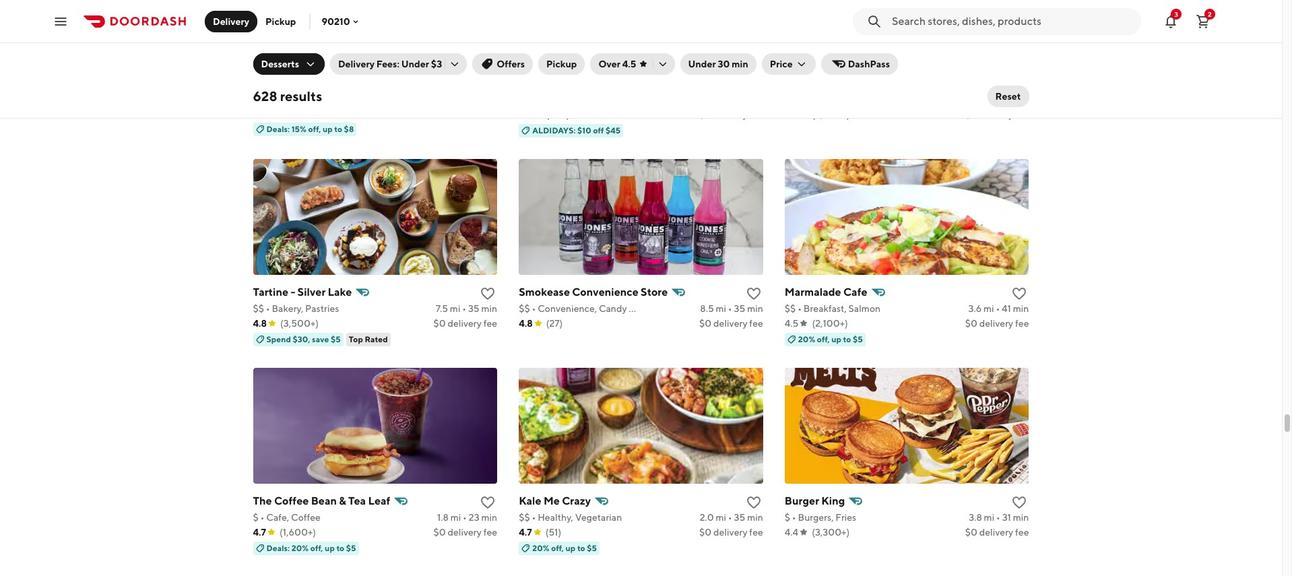 Task type: locate. For each thing, give the bounding box(es) containing it.
click to add this store to your saved list image
[[1012, 77, 1028, 93], [480, 494, 496, 510], [746, 494, 762, 510]]

deals: 20% off, up to $5
[[266, 543, 356, 553]]

swingers
[[253, 76, 299, 89]]

4.8 for (27)
[[519, 318, 533, 329]]

0 horizontal spatial delivery
[[213, 16, 249, 27]]

delivery down 7.5 mi • 35 min on the bottom
[[448, 318, 482, 329]]

$ up 4.4
[[785, 512, 790, 523]]

click to add this store to your saved list image for marmalade cafe
[[1012, 285, 1028, 302]]

$​0 delivery fee down 8.5 mi • 35 min
[[699, 318, 763, 329]]

min for marmalade cafe
[[1013, 303, 1029, 314]]

1 horizontal spatial 20%
[[532, 543, 550, 553]]

click to add this store to your saved list image
[[480, 285, 496, 302], [746, 285, 762, 302], [1012, 285, 1028, 302], [1012, 494, 1028, 510]]

min for the coffee bean & tea leaf
[[481, 512, 497, 523]]

king
[[821, 494, 845, 507]]

$ down "the"
[[253, 512, 259, 523]]

click to add this store to your saved list image for smokease convenience store
[[746, 285, 762, 302]]

deals: 15% off, up to $8
[[266, 124, 354, 134]]

23
[[469, 512, 479, 523]]

3
[[1174, 10, 1178, 18]]

mi for burger king
[[984, 512, 994, 523]]

desserts button
[[253, 53, 325, 75]]

(3,200+)
[[812, 109, 850, 120]]

spend $30, save $5
[[266, 334, 341, 344]]

628
[[253, 88, 277, 104]]

35 for tartine - silver lake
[[468, 303, 479, 314]]

0 vertical spatial delivery
[[213, 16, 249, 27]]

1 horizontal spatial under
[[688, 59, 716, 69]]

20% off, up to $5 down (51)
[[532, 543, 597, 553]]

offers
[[497, 59, 525, 69]]

pickup button left over
[[538, 53, 585, 75]]

fee
[[484, 108, 497, 118], [749, 109, 763, 120], [1015, 109, 1029, 120], [484, 318, 497, 329], [749, 318, 763, 329], [1015, 318, 1029, 329], [484, 527, 497, 537], [749, 527, 763, 537], [1015, 527, 1029, 537]]

$​0 delivery fee down 7.5 mi • 35 min on the bottom
[[433, 318, 497, 329]]

click to add this store to your saved list image up 2.0 mi • 35 min
[[746, 494, 762, 510]]

20% off, up to $5 down (2,100+)
[[798, 334, 863, 344]]

4.8 left (3,200+) at the right of page
[[785, 109, 799, 120]]

pickup left over
[[546, 59, 577, 69]]

$$ down marmalade
[[785, 303, 796, 314]]

mi for kale me crazy
[[716, 512, 726, 523]]

deals:
[[266, 124, 290, 134], [266, 543, 290, 553]]

4.7 down $ • cafe, coffee
[[253, 527, 266, 537]]

$​0 down 3.6
[[965, 318, 977, 329]]

20%
[[798, 334, 815, 344], [291, 543, 309, 553], [532, 543, 550, 553]]

to down (2,100+)
[[843, 334, 851, 344]]

dashpass
[[848, 59, 890, 69]]

0 vertical spatial 4.5
[[622, 59, 636, 69]]

1 vertical spatial deals:
[[266, 543, 290, 553]]

$​0 for smokease convenience store
[[699, 318, 712, 329]]

7.5 mi • 35 min
[[436, 303, 497, 314]]

1 vertical spatial pickup
[[546, 59, 577, 69]]

0 horizontal spatial 4.5
[[622, 59, 636, 69]]

$​0 down 8.5
[[699, 318, 712, 329]]

deals: for (1,000+)
[[266, 124, 290, 134]]

off,
[[308, 124, 321, 134], [817, 334, 830, 344], [310, 543, 323, 553], [551, 543, 564, 553]]

31
[[1002, 512, 1011, 523]]

pickup button
[[257, 10, 304, 32], [538, 53, 585, 75]]

• right 2.0
[[728, 512, 732, 523]]

delivery for marmalade cafe
[[979, 318, 1013, 329]]

fee for the coffee bean & tea leaf
[[484, 527, 497, 537]]

4.5 down marmalade
[[785, 318, 799, 329]]

$​0 delivery fee for burger king
[[965, 527, 1029, 537]]

american,
[[266, 93, 310, 104]]

$​0 delivery fee for the coffee bean & tea leaf
[[433, 527, 497, 537]]

1 deals: from the top
[[266, 124, 290, 134]]

fee down 'offers' button
[[484, 108, 497, 118]]

0 vertical spatial 20% off, up to $5
[[798, 334, 863, 344]]

1 horizontal spatial pickup
[[546, 59, 577, 69]]

under left $3 on the left top of page
[[401, 59, 429, 69]]

delivery for the coffee bean & tea leaf
[[448, 527, 482, 537]]

0 horizontal spatial click to add this store to your saved list image
[[480, 494, 496, 510]]

$$ for tartine
[[253, 303, 264, 314]]

$$ for marmalade
[[785, 303, 796, 314]]

41
[[1002, 303, 1011, 314]]

delivery for delivery
[[213, 16, 249, 27]]

fees:
[[376, 59, 399, 69]]

35 right 2.0
[[734, 512, 745, 523]]

$​0 delivery fee down 3.6 mi • 41 min
[[965, 318, 1029, 329]]

delivery down 30
[[713, 109, 748, 120]]

under 30 min
[[688, 59, 748, 69]]

$ down swingers
[[253, 93, 259, 104]]

under 30 min button
[[680, 53, 756, 75]]

4.8 up spend
[[253, 318, 267, 329]]

min right 7.5 at the bottom
[[481, 303, 497, 314]]

$5 down vegetarian
[[587, 543, 597, 553]]

$​0 delivery fee down the 1.8 mi • 23 min
[[433, 527, 497, 537]]

• left 31
[[996, 512, 1000, 523]]

$ inside swingers $ • american, breakfast
[[253, 93, 259, 104]]

4.5 right over
[[622, 59, 636, 69]]

min right 41
[[1013, 303, 1029, 314]]

0 vertical spatial deals:
[[266, 124, 290, 134]]

fee down 7.5 mi • 35 min on the bottom
[[484, 318, 497, 329]]

pickup button up desserts
[[257, 10, 304, 32]]

1 horizontal spatial 20% off, up to $5
[[798, 334, 863, 344]]

delivery button
[[205, 10, 257, 32]]

click to add this store to your saved list image up 7.2 mi • 38 min
[[1012, 77, 1028, 93]]

delivery down the 1.8 mi • 23 min
[[448, 527, 482, 537]]

2 under from the left
[[688, 59, 716, 69]]

delivery down 2.0 mi • 35 min
[[713, 527, 748, 537]]

$45
[[606, 125, 621, 135]]

dashpass button
[[821, 53, 898, 75]]

• down smokease
[[532, 303, 536, 314]]

to left "$8"
[[334, 124, 342, 134]]

1 horizontal spatial click to add this store to your saved list image
[[746, 494, 762, 510]]

35 for kale me crazy
[[734, 512, 745, 523]]

to down $$ • healthy, vegetarian
[[577, 543, 585, 553]]

over
[[599, 59, 620, 69]]

mi right 2.0
[[716, 512, 726, 523]]

deals: left 15%
[[266, 124, 290, 134]]

1 horizontal spatial 4.5
[[785, 318, 799, 329]]

0 horizontal spatial under
[[401, 59, 429, 69]]

click to add this store to your saved list image up the 1.8 mi • 23 min
[[480, 494, 496, 510]]

4.7 down 628
[[253, 108, 266, 118]]

delivery inside button
[[213, 16, 249, 27]]

mi right 3.6
[[984, 303, 994, 314]]

the
[[253, 494, 272, 507]]

$5
[[331, 334, 341, 344], [853, 334, 863, 344], [346, 543, 356, 553], [587, 543, 597, 553]]

over 4.5 button
[[590, 53, 675, 75]]

3.8 mi • 31 min
[[969, 512, 1029, 523]]

fee down 3.6 mi • 41 min
[[1015, 318, 1029, 329]]

35 right 8.5
[[734, 303, 745, 314]]

breakfast,
[[804, 303, 847, 314]]

click to add this store to your saved list image for burger king
[[1012, 494, 1028, 510]]

notification bell image
[[1163, 13, 1179, 29]]

(1,000+)
[[280, 108, 317, 118]]

to
[[334, 124, 342, 134], [843, 334, 851, 344], [336, 543, 344, 553], [577, 543, 585, 553]]

price button
[[762, 53, 816, 75]]

min right 2.0
[[747, 512, 763, 523]]

the coffee bean & tea leaf
[[253, 494, 390, 507]]

90210 button
[[322, 16, 361, 27]]

$​0 for marmalade cafe
[[965, 318, 977, 329]]

delivery down 8.5 mi • 35 min
[[713, 318, 748, 329]]

fee for tartine - silver lake
[[484, 318, 497, 329]]

coffee up $ • cafe, coffee
[[274, 494, 309, 507]]

deals: down (1,600+)
[[266, 543, 290, 553]]

0 vertical spatial coffee
[[274, 494, 309, 507]]

-
[[291, 285, 295, 298]]

min for burger king
[[1013, 512, 1029, 523]]

delivery
[[448, 108, 482, 118], [713, 109, 748, 120], [979, 109, 1013, 120], [448, 318, 482, 329], [713, 318, 748, 329], [979, 318, 1013, 329], [448, 527, 482, 537], [713, 527, 748, 537], [979, 527, 1013, 537]]

pickup
[[265, 16, 296, 27], [546, 59, 577, 69]]

under inside button
[[688, 59, 716, 69]]

1 horizontal spatial delivery
[[338, 59, 375, 69]]

$​0 down under 30 min button
[[699, 109, 712, 120]]

4.8
[[519, 109, 533, 120], [785, 109, 799, 120], [253, 318, 267, 329], [519, 318, 533, 329]]

fee down 2.0 mi • 35 min
[[749, 527, 763, 537]]

$$
[[253, 303, 264, 314], [519, 303, 530, 314], [785, 303, 796, 314], [519, 512, 530, 523]]

$5 down tea
[[346, 543, 356, 553]]

2 horizontal spatial 20%
[[798, 334, 815, 344]]

min right 8.5
[[747, 303, 763, 314]]

20% for kale me crazy
[[532, 543, 550, 553]]

min right 30
[[732, 59, 748, 69]]

• down swingers
[[260, 93, 264, 104]]

90210
[[322, 16, 350, 27]]

20% down (51)
[[532, 543, 550, 553]]

save
[[312, 334, 329, 344]]

35
[[468, 303, 479, 314], [734, 303, 745, 314], [734, 512, 745, 523]]

$​0 down 1.8
[[433, 527, 446, 537]]

•
[[260, 93, 264, 104], [994, 94, 998, 105], [266, 303, 270, 314], [462, 303, 466, 314], [532, 303, 536, 314], [728, 303, 732, 314], [798, 303, 802, 314], [996, 303, 1000, 314], [260, 512, 264, 523], [463, 512, 467, 523], [532, 512, 536, 523], [728, 512, 732, 523], [792, 512, 796, 523], [996, 512, 1000, 523]]

20% for marmalade cafe
[[798, 334, 815, 344]]

$​0 delivery fee
[[433, 108, 497, 118], [699, 109, 763, 120], [965, 109, 1029, 120], [433, 318, 497, 329], [699, 318, 763, 329], [965, 318, 1029, 329], [433, 527, 497, 537], [699, 527, 763, 537], [965, 527, 1029, 537]]

35 right 7.5 at the bottom
[[468, 303, 479, 314]]

click to add this store to your saved list image up 8.5 mi • 35 min
[[746, 285, 762, 302]]

0 horizontal spatial pickup
[[265, 16, 296, 27]]

$$ down kale on the bottom left of the page
[[519, 512, 530, 523]]

tartine - silver lake
[[253, 285, 352, 298]]

4.4
[[785, 527, 798, 537]]

8.5
[[700, 303, 714, 314]]

1 horizontal spatial pickup button
[[538, 53, 585, 75]]

$​0 down 2.0
[[699, 527, 712, 537]]

1 vertical spatial delivery
[[338, 59, 375, 69]]

1.8 mi • 23 min
[[437, 512, 497, 523]]

0 vertical spatial pickup button
[[257, 10, 304, 32]]

delivery fees: under $3
[[338, 59, 442, 69]]

off, right 15%
[[308, 124, 321, 134]]

$​0 delivery fee down 2.0 mi • 35 min
[[699, 527, 763, 537]]

$​0 for burger king
[[965, 527, 977, 537]]

mi right 7.5 at the bottom
[[450, 303, 460, 314]]

4.5
[[622, 59, 636, 69], [785, 318, 799, 329]]

fee down 8.5 mi • 35 min
[[749, 318, 763, 329]]

up left "$8"
[[323, 124, 333, 134]]

4.7
[[253, 108, 266, 118], [253, 527, 266, 537], [519, 527, 532, 537]]

me
[[544, 494, 560, 507]]

under
[[401, 59, 429, 69], [688, 59, 716, 69]]

0 horizontal spatial pickup button
[[257, 10, 304, 32]]

$​0 delivery fee for marmalade cafe
[[965, 318, 1029, 329]]

lake
[[328, 285, 352, 298]]

fee for burger king
[[1015, 527, 1029, 537]]

$​0 delivery fee down 30
[[699, 109, 763, 120]]

min right 31
[[1013, 512, 1029, 523]]

min right 23
[[481, 512, 497, 523]]

fee down the 1.8 mi • 23 min
[[484, 527, 497, 537]]

$​0 delivery fee down 3.8 mi • 31 min at the right of page
[[965, 527, 1029, 537]]

20% down (2,100+)
[[798, 334, 815, 344]]

35 for smokease convenience store
[[734, 303, 745, 314]]

2 deals: from the top
[[266, 543, 290, 553]]

$$ down smokease
[[519, 303, 530, 314]]

0 vertical spatial pickup
[[265, 16, 296, 27]]

$ • burgers, fries
[[785, 512, 856, 523]]

up down bean
[[325, 543, 335, 553]]

0 horizontal spatial 20% off, up to $5
[[532, 543, 597, 553]]

4.8 for (3,500+)
[[253, 318, 267, 329]]

click to add this store to your saved list image up 3.8 mi • 31 min at the right of page
[[1012, 494, 1028, 510]]

swingers $ • american, breakfast
[[253, 76, 353, 104]]

20% off, up to $5 for me
[[532, 543, 597, 553]]

stores
[[629, 303, 656, 314]]

20% down (1,600+)
[[291, 543, 309, 553]]

2 horizontal spatial click to add this store to your saved list image
[[1012, 77, 1028, 93]]

burgers,
[[798, 512, 834, 523]]

$30,
[[293, 334, 310, 344]]

$​0 down 7.2
[[965, 109, 977, 120]]

fee down price button
[[749, 109, 763, 120]]

1 vertical spatial 20% off, up to $5
[[532, 543, 597, 553]]

crazy
[[562, 494, 591, 507]]

pickup for pickup button to the top
[[265, 16, 296, 27]]

• down tartine at left
[[266, 303, 270, 314]]

• left 41
[[996, 303, 1000, 314]]

• left 23
[[463, 512, 467, 523]]

delivery down 3.6 mi • 41 min
[[979, 318, 1013, 329]]

coffee
[[274, 494, 309, 507], [291, 512, 321, 523]]

burger king
[[785, 494, 845, 507]]

mi right 1.8
[[451, 512, 461, 523]]

4.7 left (51)
[[519, 527, 532, 537]]

mi for smokease convenience store
[[716, 303, 726, 314]]

4.8 left (244)
[[519, 109, 533, 120]]

click to add this store to your saved list image up 7.5 mi • 35 min on the bottom
[[480, 285, 496, 302]]

mi right the 3.8
[[984, 512, 994, 523]]

smokease convenience store
[[519, 285, 668, 298]]

4.8 left (27)
[[519, 318, 533, 329]]

$​0 for tartine - silver lake
[[433, 318, 446, 329]]



Task type: describe. For each thing, give the bounding box(es) containing it.
3.6
[[968, 303, 982, 314]]

$8
[[344, 124, 354, 134]]

4.5 inside button
[[622, 59, 636, 69]]

marmalade
[[785, 285, 841, 298]]

1 vertical spatial 4.5
[[785, 318, 799, 329]]

pastries
[[305, 303, 339, 314]]

4.7 for kale me crazy
[[519, 527, 532, 537]]

to down & on the bottom left of the page
[[336, 543, 344, 553]]

delivery down 'offers' button
[[448, 108, 482, 118]]

click to add this store to your saved list image for the coffee bean & tea leaf
[[480, 494, 496, 510]]

4.7 for the coffee bean & tea leaf
[[253, 527, 266, 537]]

candy
[[599, 303, 627, 314]]

$​0 for the coffee bean & tea leaf
[[433, 527, 446, 537]]

up down $$ • healthy, vegetarian
[[566, 543, 576, 553]]

cafe
[[843, 285, 867, 298]]

$​0 delivery fee for kale me crazy
[[699, 527, 763, 537]]

min for tartine - silver lake
[[481, 303, 497, 314]]

aldidays:
[[532, 125, 576, 135]]

convenience
[[572, 285, 639, 298]]

delivery for delivery fees: under $3
[[338, 59, 375, 69]]

fee for smokease convenience store
[[749, 318, 763, 329]]

aldidays: $10 off $45
[[532, 125, 621, 135]]

30
[[718, 59, 730, 69]]

4.8 for (3,200+)
[[785, 109, 799, 120]]

offers button
[[472, 53, 533, 75]]

breakfast
[[312, 93, 353, 104]]

fries
[[836, 512, 856, 523]]

leaf
[[368, 494, 390, 507]]

$​0 delivery fee down $3 on the left top of page
[[433, 108, 497, 118]]

silver
[[297, 285, 326, 298]]

pickup for the bottom pickup button
[[546, 59, 577, 69]]

off
[[593, 125, 604, 135]]

min for kale me crazy
[[747, 512, 763, 523]]

kale
[[519, 494, 541, 507]]

mi for tartine - silver lake
[[450, 303, 460, 314]]

min inside under 30 min button
[[732, 59, 748, 69]]

healthy,
[[538, 512, 573, 523]]

off, down (51)
[[551, 543, 564, 553]]

off, down (2,100+)
[[817, 334, 830, 344]]

spend
[[266, 334, 291, 344]]

delivery for tartine - silver lake
[[448, 318, 482, 329]]

2
[[1208, 10, 1212, 18]]

7.2 mi • 38 min
[[968, 94, 1029, 105]]

price
[[770, 59, 793, 69]]

up down (2,100+)
[[831, 334, 841, 344]]

delivery down 7.2 mi • 38 min
[[979, 109, 1013, 120]]

2.0 mi • 35 min
[[700, 512, 763, 523]]

$ • cafe, coffee
[[253, 512, 321, 523]]

(2,100+)
[[812, 318, 848, 329]]

delivery for smokease convenience store
[[713, 318, 748, 329]]

$​0 for kale me crazy
[[699, 527, 712, 537]]

$$ • bakery, pastries
[[253, 303, 339, 314]]

min for smokease convenience store
[[747, 303, 763, 314]]

$​0 delivery fee for tartine - silver lake
[[433, 318, 497, 329]]

$$ • healthy, vegetarian
[[519, 512, 622, 523]]

bakery,
[[272, 303, 303, 314]]

tartine
[[253, 285, 288, 298]]

4.8 for (244)
[[519, 109, 533, 120]]

628 results
[[253, 88, 322, 104]]

fee for marmalade cafe
[[1015, 318, 1029, 329]]

results
[[280, 88, 322, 104]]

mi for the coffee bean & tea leaf
[[451, 512, 461, 523]]

store
[[641, 285, 668, 298]]

(27)
[[546, 318, 563, 329]]

2.0
[[700, 512, 714, 523]]

desserts
[[261, 59, 299, 69]]

deals: for (1,600+)
[[266, 543, 290, 553]]

mi right 7.2
[[982, 94, 992, 105]]

(3,300+)
[[812, 527, 850, 537]]

20% off, up to $5 for cafe
[[798, 334, 863, 344]]

(244)
[[546, 109, 570, 120]]

1 under from the left
[[401, 59, 429, 69]]

8.5 mi • 35 min
[[700, 303, 763, 314]]

$5 right the save
[[331, 334, 341, 344]]

off, down (1,600+)
[[310, 543, 323, 553]]

$$ for smokease
[[519, 303, 530, 314]]

$5 down salmon
[[853, 334, 863, 344]]

• left 38
[[994, 94, 998, 105]]

$3
[[431, 59, 442, 69]]

$$ • breakfast, salmon
[[785, 303, 881, 314]]

3.8
[[969, 512, 982, 523]]

smokease
[[519, 285, 570, 298]]

• down marmalade
[[798, 303, 802, 314]]

1 vertical spatial coffee
[[291, 512, 321, 523]]

open menu image
[[53, 13, 69, 29]]

2 button
[[1190, 8, 1217, 35]]

(51)
[[545, 527, 561, 537]]

convenience,
[[538, 303, 597, 314]]

marmalade cafe
[[785, 285, 867, 298]]

38
[[1000, 94, 1011, 105]]

rated
[[365, 334, 388, 344]]

3 items, open order cart image
[[1195, 13, 1211, 29]]

• down kale on the bottom left of the page
[[532, 512, 536, 523]]

over 4.5
[[599, 59, 636, 69]]

$$ for kale
[[519, 512, 530, 523]]

click to add this store to your saved list image for kale me crazy
[[746, 494, 762, 510]]

min right 38
[[1013, 94, 1029, 105]]

$​0 down $3 on the left top of page
[[433, 108, 446, 118]]

cafe,
[[266, 512, 289, 523]]

• right 8.5
[[728, 303, 732, 314]]

reset button
[[987, 86, 1029, 107]]

• inside swingers $ • american, breakfast
[[260, 93, 264, 104]]

tea
[[348, 494, 366, 507]]

$​0 delivery fee for smokease convenience store
[[699, 318, 763, 329]]

vegetarian
[[575, 512, 622, 523]]

fee for kale me crazy
[[749, 527, 763, 537]]

$$ • convenience, candy stores
[[519, 303, 656, 314]]

top
[[349, 334, 363, 344]]

fee down "reset"
[[1015, 109, 1029, 120]]

delivery for burger king
[[979, 527, 1013, 537]]

mi for marmalade cafe
[[984, 303, 994, 314]]

1.8
[[437, 512, 449, 523]]

• left cafe,
[[260, 512, 264, 523]]

$10
[[577, 125, 591, 135]]

&
[[339, 494, 346, 507]]

1 vertical spatial pickup button
[[538, 53, 585, 75]]

$​0 delivery fee down 7.2 mi • 38 min
[[965, 109, 1029, 120]]

reset
[[995, 91, 1021, 102]]

salmon
[[849, 303, 881, 314]]

15%
[[291, 124, 307, 134]]

click to add this store to your saved list image for tartine - silver lake
[[480, 285, 496, 302]]

• right 7.5 at the bottom
[[462, 303, 466, 314]]

$ for the
[[253, 512, 259, 523]]

Store search: begin typing to search for stores available on DoorDash text field
[[892, 14, 1133, 29]]

0 horizontal spatial 20%
[[291, 543, 309, 553]]

delivery for kale me crazy
[[713, 527, 748, 537]]

$ for burger
[[785, 512, 790, 523]]

• up 4.4
[[792, 512, 796, 523]]

burger
[[785, 494, 819, 507]]

bean
[[311, 494, 337, 507]]

kale me crazy
[[519, 494, 591, 507]]

7.2
[[968, 94, 980, 105]]



Task type: vqa. For each thing, say whether or not it's contained in the screenshot.
the Chicken at right
no



